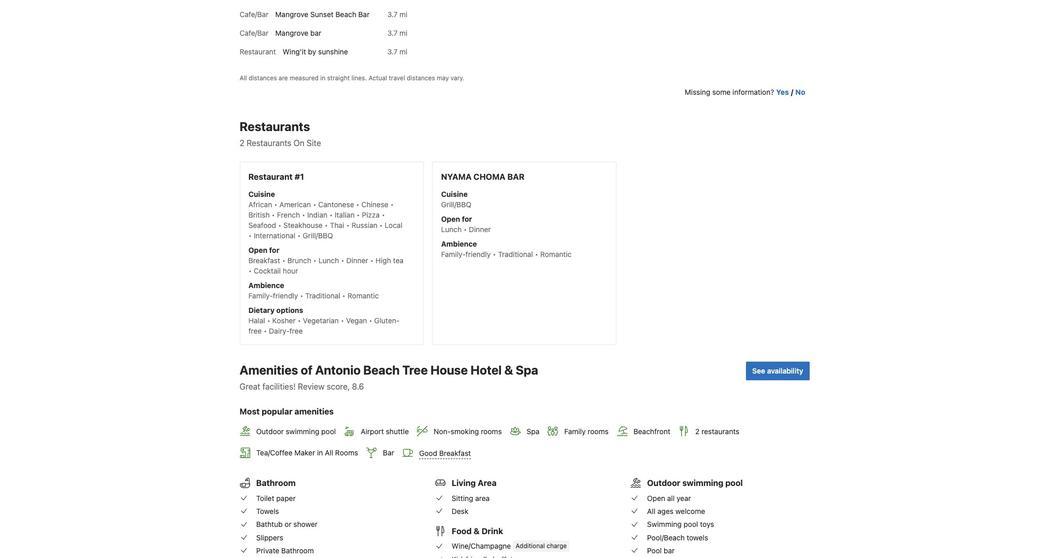 Task type: describe. For each thing, give the bounding box(es) containing it.
beach inside amenities of antonio beach tree house hotel & spa great facilities! review score, 8.6
[[364, 363, 400, 377]]

most popular amenities
[[240, 407, 334, 416]]

1 vertical spatial breakfast
[[439, 449, 471, 457]]

all for all ages welcome
[[647, 507, 656, 516]]

friendly for nyama
[[466, 250, 491, 259]]

/
[[791, 87, 794, 96]]

friendly for restaurant
[[273, 291, 298, 300]]

some
[[713, 87, 731, 96]]

open for restaurant #1
[[249, 246, 268, 254]]

1 horizontal spatial bar
[[383, 449, 394, 457]]

family
[[565, 427, 586, 436]]

chinese
[[362, 200, 389, 209]]

vegetarian
[[303, 316, 339, 325]]

dietary options halal • kosher • vegetarian • vegan • gluten- free • dairy-free
[[249, 306, 400, 335]]

1 vertical spatial in
[[317, 449, 323, 457]]

1 rooms from the left
[[481, 427, 502, 436]]

kosher
[[272, 316, 296, 325]]

good breakfast
[[419, 449, 471, 457]]

all ages welcome
[[647, 507, 706, 516]]

options
[[276, 306, 303, 315]]

1 horizontal spatial swimming
[[683, 479, 724, 488]]

vegan
[[346, 316, 367, 325]]

drink
[[482, 527, 503, 536]]

toys
[[700, 520, 714, 529]]

maker
[[295, 449, 315, 457]]

2 mi from the top
[[400, 28, 408, 37]]

restaurant for restaurant
[[240, 47, 276, 56]]

ambience family-friendly • traditional • romantic for #1
[[249, 281, 379, 300]]

1 distances from the left
[[249, 74, 277, 82]]

seafood
[[249, 221, 276, 230]]

pool/beach
[[647, 533, 685, 542]]

2 vertical spatial pool
[[684, 520, 698, 529]]

non-smoking rooms
[[434, 427, 502, 436]]

0 horizontal spatial swimming
[[286, 427, 320, 436]]

private bathroom
[[256, 546, 314, 555]]

desk
[[452, 507, 469, 516]]

facilities!
[[263, 382, 296, 391]]

0 vertical spatial in
[[320, 74, 326, 82]]

cuisine grill/bbq
[[441, 190, 472, 209]]

ambience family-friendly • traditional • romantic for choma
[[441, 239, 572, 259]]

thai
[[330, 221, 344, 230]]

0 vertical spatial restaurants
[[240, 119, 310, 134]]

hotel
[[471, 363, 502, 377]]

family- for restaurant #1
[[249, 291, 273, 300]]

sunshine
[[318, 47, 348, 56]]

hour
[[283, 266, 298, 275]]

airport
[[361, 427, 384, 436]]

bathtub
[[256, 520, 283, 529]]

romantic for restaurant #1
[[348, 291, 379, 300]]

cafe/bar for mangrove sunset beach bar
[[240, 10, 269, 19]]

0 vertical spatial beach
[[336, 10, 357, 19]]

lunch inside open for breakfast • brunch • lunch • dinner • high tea • cocktail hour
[[319, 256, 339, 265]]

of
[[301, 363, 313, 377]]

open for lunch • dinner
[[441, 214, 491, 234]]

restaurants
[[702, 427, 740, 436]]

missing some information? yes / no
[[685, 87, 806, 96]]

all distances are measured in straight lines. actual travel distances may vary.
[[240, 74, 465, 82]]

sitting
[[452, 494, 474, 503]]

nyama
[[441, 172, 472, 181]]

open all year
[[647, 494, 691, 503]]

3.7 for sunshine
[[388, 47, 398, 56]]

mangrove for mangrove sunset beach bar
[[275, 10, 309, 19]]

1 horizontal spatial 2
[[696, 427, 700, 436]]

restaurant for restaurant #1
[[249, 172, 293, 181]]

african
[[249, 200, 272, 209]]

family- for nyama choma bar
[[441, 250, 466, 259]]

cuisine african • american • cantonese • chinese • british • french • indian • italian • pizza • seafood • steakhouse • thai • russian • local • international • grill/bbq
[[249, 190, 403, 240]]

tea/coffee
[[256, 449, 293, 457]]

breakfast inside open for breakfast • brunch • lunch • dinner • high tea • cocktail hour
[[249, 256, 280, 265]]

2 restaurants
[[696, 427, 740, 436]]

wine/champagne additional charge
[[452, 542, 567, 551]]

measured
[[290, 74, 319, 82]]

mangrove sunset beach bar
[[275, 10, 370, 19]]

cuisine for nyama
[[441, 190, 468, 198]]

mangrove bar
[[275, 28, 321, 37]]

swimming
[[647, 520, 682, 529]]

1 horizontal spatial grill/bbq
[[441, 200, 472, 209]]

3.7 mi for sunshine
[[388, 47, 408, 56]]

1 vertical spatial outdoor swimming pool
[[647, 479, 743, 488]]

house
[[431, 363, 468, 377]]

tea/coffee maker in all rooms
[[256, 449, 358, 457]]

0 vertical spatial outdoor swimming pool
[[256, 427, 336, 436]]

2 3.7 from the top
[[388, 28, 398, 37]]

2 distances from the left
[[407, 74, 435, 82]]

wing'it by sunshine
[[283, 47, 348, 56]]

paper
[[276, 494, 296, 503]]

food & drink
[[452, 527, 503, 536]]

are
[[279, 74, 288, 82]]

8.6
[[352, 382, 364, 391]]

tree
[[403, 363, 428, 377]]

smoking
[[451, 427, 479, 436]]

shuttle
[[386, 427, 409, 436]]

british
[[249, 210, 270, 219]]

0 vertical spatial bathroom
[[256, 479, 296, 488]]

pizza
[[362, 210, 380, 219]]

3.7 for beach
[[388, 10, 398, 19]]

• inside open for lunch • dinner
[[464, 225, 467, 234]]

by
[[308, 47, 316, 56]]

information?
[[733, 87, 775, 96]]

& inside amenities of antonio beach tree house hotel & spa great facilities! review score, 8.6
[[505, 363, 513, 377]]

site
[[307, 138, 321, 148]]

1 horizontal spatial outdoor
[[647, 479, 681, 488]]

ages
[[658, 507, 674, 516]]

most
[[240, 407, 260, 416]]

1 vertical spatial bathroom
[[281, 546, 314, 555]]

on
[[294, 138, 305, 148]]

lines.
[[352, 74, 367, 82]]

non-
[[434, 427, 451, 436]]

dairy-
[[269, 326, 290, 335]]

3.7 mi for beach
[[388, 10, 408, 19]]

amenities
[[295, 407, 334, 416]]

bar for mangrove bar
[[310, 28, 321, 37]]

living
[[452, 479, 476, 488]]

may
[[437, 74, 449, 82]]

see availability
[[753, 366, 804, 375]]

0 horizontal spatial pool
[[321, 427, 336, 436]]

for for restaurant
[[269, 246, 280, 254]]

pool
[[647, 546, 662, 555]]

no
[[796, 87, 806, 96]]

2 rooms from the left
[[588, 427, 609, 436]]

spa inside amenities of antonio beach tree house hotel & spa great facilities! review score, 8.6
[[516, 363, 539, 377]]

living area
[[452, 479, 497, 488]]



Task type: vqa. For each thing, say whether or not it's contained in the screenshot.
Disneyland®
no



Task type: locate. For each thing, give the bounding box(es) containing it.
mi for beach
[[400, 10, 408, 19]]

straight
[[327, 74, 350, 82]]

yes button
[[777, 87, 789, 97]]

distances left are
[[249, 74, 277, 82]]

for down cuisine grill/bbq
[[462, 214, 472, 223]]

1 vertical spatial ambience
[[249, 281, 284, 290]]

open inside open for breakfast • brunch • lunch • dinner • high tea • cocktail hour
[[249, 246, 268, 254]]

bar
[[310, 28, 321, 37], [664, 546, 675, 555]]

1 horizontal spatial family-
[[441, 250, 466, 259]]

1 vertical spatial restaurants
[[247, 138, 292, 148]]

outdoor
[[256, 427, 284, 436], [647, 479, 681, 488]]

free down halal
[[249, 326, 262, 335]]

bar up wing'it by sunshine
[[310, 28, 321, 37]]

cuisine inside cuisine grill/bbq
[[441, 190, 468, 198]]

1 horizontal spatial bar
[[664, 546, 675, 555]]

friendly down open for lunch • dinner
[[466, 250, 491, 259]]

free down the kosher
[[290, 326, 303, 335]]

0 horizontal spatial &
[[474, 527, 480, 536]]

family- up dietary
[[249, 291, 273, 300]]

year
[[677, 494, 691, 503]]

for for nyama
[[462, 214, 472, 223]]

dinner down cuisine grill/bbq
[[469, 225, 491, 234]]

beach
[[336, 10, 357, 19], [364, 363, 400, 377]]

0 vertical spatial for
[[462, 214, 472, 223]]

0 horizontal spatial dinner
[[346, 256, 368, 265]]

0 vertical spatial lunch
[[441, 225, 462, 234]]

wine/champagne
[[452, 542, 511, 551]]

dinner inside open for lunch • dinner
[[469, 225, 491, 234]]

slippers
[[256, 533, 283, 542]]

for inside open for lunch • dinner
[[462, 214, 472, 223]]

•
[[274, 200, 278, 209], [313, 200, 316, 209], [356, 200, 360, 209], [391, 200, 394, 209], [272, 210, 275, 219], [302, 210, 305, 219], [330, 210, 333, 219], [357, 210, 360, 219], [382, 210, 385, 219], [278, 221, 282, 230], [325, 221, 328, 230], [346, 221, 350, 230], [380, 221, 383, 230], [464, 225, 467, 234], [249, 231, 252, 240], [298, 231, 301, 240], [493, 250, 496, 259], [535, 250, 539, 259], [282, 256, 286, 265], [313, 256, 317, 265], [341, 256, 345, 265], [370, 256, 374, 265], [249, 266, 252, 275], [300, 291, 303, 300], [342, 291, 346, 300], [267, 316, 271, 325], [298, 316, 301, 325], [341, 316, 344, 325], [369, 316, 372, 325], [264, 326, 267, 335]]

grill/bbq
[[441, 200, 472, 209], [303, 231, 333, 240]]

0 horizontal spatial outdoor
[[256, 427, 284, 436]]

outdoor up "open all year"
[[647, 479, 681, 488]]

cuisine up african
[[249, 190, 275, 198]]

1 horizontal spatial open
[[441, 214, 460, 223]]

0 vertical spatial family-
[[441, 250, 466, 259]]

0 horizontal spatial bar
[[310, 28, 321, 37]]

restaurants up on
[[240, 119, 310, 134]]

0 vertical spatial breakfast
[[249, 256, 280, 265]]

rooms
[[481, 427, 502, 436], [588, 427, 609, 436]]

breakfast
[[249, 256, 280, 265], [439, 449, 471, 457]]

0 vertical spatial swimming
[[286, 427, 320, 436]]

0 horizontal spatial family-
[[249, 291, 273, 300]]

0 horizontal spatial cuisine
[[249, 190, 275, 198]]

0 vertical spatial pool
[[321, 427, 336, 436]]

beach up 8.6
[[364, 363, 400, 377]]

2 cuisine from the left
[[441, 190, 468, 198]]

1 horizontal spatial beach
[[364, 363, 400, 377]]

bar down airport shuttle
[[383, 449, 394, 457]]

0 vertical spatial traditional
[[498, 250, 533, 259]]

international
[[254, 231, 296, 240]]

1 horizontal spatial ambience
[[441, 239, 477, 248]]

all
[[240, 74, 247, 82], [325, 449, 333, 457], [647, 507, 656, 516]]

3 3.7 from the top
[[388, 47, 398, 56]]

1 vertical spatial restaurant
[[249, 172, 293, 181]]

in left straight
[[320, 74, 326, 82]]

0 vertical spatial restaurant
[[240, 47, 276, 56]]

1 horizontal spatial distances
[[407, 74, 435, 82]]

beach right the sunset
[[336, 10, 357, 19]]

outdoor swimming pool down most popular amenities
[[256, 427, 336, 436]]

1 vertical spatial cafe/bar
[[240, 28, 269, 37]]

restaurants left on
[[247, 138, 292, 148]]

restaurant left wing'it
[[240, 47, 276, 56]]

local
[[385, 221, 403, 230]]

great
[[240, 382, 260, 391]]

open down the international
[[249, 246, 268, 254]]

0 vertical spatial open
[[441, 214, 460, 223]]

0 vertical spatial 3.7
[[388, 10, 398, 19]]

or
[[285, 520, 292, 529]]

good
[[419, 449, 437, 457]]

additional
[[516, 542, 545, 550]]

lunch right brunch at left top
[[319, 256, 339, 265]]

mi for sunshine
[[400, 47, 408, 56]]

free
[[249, 326, 262, 335], [290, 326, 303, 335]]

mangrove up wing'it
[[275, 28, 309, 37]]

bar
[[358, 10, 370, 19], [383, 449, 394, 457]]

all left rooms
[[325, 449, 333, 457]]

0 vertical spatial bar
[[358, 10, 370, 19]]

dinner inside open for breakfast • brunch • lunch • dinner • high tea • cocktail hour
[[346, 256, 368, 265]]

gluten-
[[374, 316, 400, 325]]

0 vertical spatial ambience
[[441, 239, 477, 248]]

2 free from the left
[[290, 326, 303, 335]]

2 3.7 mi from the top
[[388, 28, 408, 37]]

0 horizontal spatial lunch
[[319, 256, 339, 265]]

0 horizontal spatial 2
[[240, 138, 245, 148]]

ambience down open for lunch • dinner
[[441, 239, 477, 248]]

wing'it
[[283, 47, 306, 56]]

high
[[376, 256, 391, 265]]

1 vertical spatial pool
[[726, 479, 743, 488]]

1 vertical spatial open
[[249, 246, 268, 254]]

russian
[[352, 221, 378, 230]]

2 vertical spatial 3.7
[[388, 47, 398, 56]]

0 horizontal spatial friendly
[[273, 291, 298, 300]]

0 horizontal spatial traditional
[[305, 291, 340, 300]]

bathtub or shower
[[256, 520, 318, 529]]

0 vertical spatial grill/bbq
[[441, 200, 472, 209]]

0 vertical spatial 2
[[240, 138, 245, 148]]

in right maker
[[317, 449, 323, 457]]

1 mi from the top
[[400, 10, 408, 19]]

0 horizontal spatial rooms
[[481, 427, 502, 436]]

0 vertical spatial friendly
[[466, 250, 491, 259]]

food
[[452, 527, 472, 536]]

area
[[475, 494, 490, 503]]

tea
[[393, 256, 404, 265]]

lunch down cuisine grill/bbq
[[441, 225, 462, 234]]

romantic for nyama choma bar
[[541, 250, 572, 259]]

family- down open for lunch • dinner
[[441, 250, 466, 259]]

3 mi from the top
[[400, 47, 408, 56]]

1 horizontal spatial rooms
[[588, 427, 609, 436]]

2 vertical spatial mi
[[400, 47, 408, 56]]

2 vertical spatial open
[[647, 494, 666, 503]]

1 vertical spatial dinner
[[346, 256, 368, 265]]

outdoor swimming pool
[[256, 427, 336, 436], [647, 479, 743, 488]]

friendly
[[466, 250, 491, 259], [273, 291, 298, 300]]

0 vertical spatial ambience family-friendly • traditional • romantic
[[441, 239, 572, 259]]

restaurants 2 restaurants on site
[[240, 119, 321, 148]]

for inside open for breakfast • brunch • lunch • dinner • high tea • cocktail hour
[[269, 246, 280, 254]]

1 vertical spatial grill/bbq
[[303, 231, 333, 240]]

1 vertical spatial mi
[[400, 28, 408, 37]]

1 vertical spatial spa
[[527, 427, 540, 436]]

swimming up maker
[[286, 427, 320, 436]]

2 mangrove from the top
[[275, 28, 309, 37]]

2 horizontal spatial pool
[[726, 479, 743, 488]]

family rooms
[[565, 427, 609, 436]]

1 vertical spatial 2
[[696, 427, 700, 436]]

nyama choma bar
[[441, 172, 525, 181]]

outdoor swimming pool up year
[[647, 479, 743, 488]]

amenities of antonio beach tree house hotel & spa great facilities! review score, 8.6
[[240, 363, 539, 391]]

restaurant left #1
[[249, 172, 293, 181]]

traditional for nyama choma bar
[[498, 250, 533, 259]]

mangrove for mangrove bar
[[275, 28, 309, 37]]

for down the international
[[269, 246, 280, 254]]

1 3.7 from the top
[[388, 10, 398, 19]]

spa left family
[[527, 427, 540, 436]]

open inside open for lunch • dinner
[[441, 214, 460, 223]]

2 horizontal spatial all
[[647, 507, 656, 516]]

3 3.7 mi from the top
[[388, 47, 408, 56]]

1 vertical spatial swimming
[[683, 479, 724, 488]]

cuisine down nyama
[[441, 190, 468, 198]]

0 horizontal spatial ambience
[[249, 281, 284, 290]]

bar right the sunset
[[358, 10, 370, 19]]

ambience family-friendly • traditional • romantic down open for lunch • dinner
[[441, 239, 572, 259]]

grill/bbq down "steakhouse"
[[303, 231, 333, 240]]

0 vertical spatial cafe/bar
[[240, 10, 269, 19]]

toilet
[[256, 494, 274, 503]]

area
[[478, 479, 497, 488]]

pool bar
[[647, 546, 675, 555]]

1 horizontal spatial dinner
[[469, 225, 491, 234]]

breakfast down smoking
[[439, 449, 471, 457]]

& right food
[[474, 527, 480, 536]]

0 vertical spatial &
[[505, 363, 513, 377]]

all left are
[[240, 74, 247, 82]]

family-
[[441, 250, 466, 259], [249, 291, 273, 300]]

dinner left high
[[346, 256, 368, 265]]

0 horizontal spatial breakfast
[[249, 256, 280, 265]]

towels
[[687, 533, 709, 542]]

outdoor down popular
[[256, 427, 284, 436]]

2
[[240, 138, 245, 148], [696, 427, 700, 436]]

rooms right family
[[588, 427, 609, 436]]

1 3.7 mi from the top
[[388, 10, 408, 19]]

0 vertical spatial spa
[[516, 363, 539, 377]]

0 horizontal spatial ambience family-friendly • traditional • romantic
[[249, 281, 379, 300]]

0 vertical spatial mangrove
[[275, 10, 309, 19]]

ambience family-friendly • traditional • romantic
[[441, 239, 572, 259], [249, 281, 379, 300]]

for
[[462, 214, 472, 223], [269, 246, 280, 254]]

ambience for restaurant
[[249, 281, 284, 290]]

1 vertical spatial all
[[325, 449, 333, 457]]

popular
[[262, 407, 293, 416]]

0 vertical spatial 3.7 mi
[[388, 10, 408, 19]]

1 vertical spatial 3.7 mi
[[388, 28, 408, 37]]

0 horizontal spatial bar
[[358, 10, 370, 19]]

review
[[298, 382, 325, 391]]

1 mangrove from the top
[[275, 10, 309, 19]]

traditional for restaurant #1
[[305, 291, 340, 300]]

0 horizontal spatial outdoor swimming pool
[[256, 427, 336, 436]]

see
[[753, 366, 766, 375]]

0 horizontal spatial distances
[[249, 74, 277, 82]]

0 horizontal spatial romantic
[[348, 291, 379, 300]]

0 vertical spatial mi
[[400, 10, 408, 19]]

ambience for nyama
[[441, 239, 477, 248]]

distances left may at the left top of the page
[[407, 74, 435, 82]]

& right hotel
[[505, 363, 513, 377]]

1 vertical spatial beach
[[364, 363, 400, 377]]

1 cuisine from the left
[[249, 190, 275, 198]]

0 horizontal spatial beach
[[336, 10, 357, 19]]

2 horizontal spatial open
[[647, 494, 666, 503]]

bar
[[508, 172, 525, 181]]

1 vertical spatial lunch
[[319, 256, 339, 265]]

2 cafe/bar from the top
[[240, 28, 269, 37]]

distances
[[249, 74, 277, 82], [407, 74, 435, 82]]

antonio
[[315, 363, 361, 377]]

bathroom
[[256, 479, 296, 488], [281, 546, 314, 555]]

0 horizontal spatial for
[[269, 246, 280, 254]]

vary.
[[451, 74, 465, 82]]

1 horizontal spatial romantic
[[541, 250, 572, 259]]

see availability button
[[746, 362, 810, 380]]

swimming up year
[[683, 479, 724, 488]]

1 vertical spatial romantic
[[348, 291, 379, 300]]

rooms right smoking
[[481, 427, 502, 436]]

lunch inside open for lunch • dinner
[[441, 225, 462, 234]]

1 vertical spatial family-
[[249, 291, 273, 300]]

romantic
[[541, 250, 572, 259], [348, 291, 379, 300]]

all for all distances are measured in straight lines. actual travel distances may vary.
[[240, 74, 247, 82]]

ambience down cocktail
[[249, 281, 284, 290]]

1 horizontal spatial all
[[325, 449, 333, 457]]

1 free from the left
[[249, 326, 262, 335]]

1 vertical spatial friendly
[[273, 291, 298, 300]]

toilet paper
[[256, 494, 296, 503]]

sunset
[[310, 10, 334, 19]]

cuisine for restaurant
[[249, 190, 275, 198]]

score,
[[327, 382, 350, 391]]

open down cuisine grill/bbq
[[441, 214, 460, 223]]

bar for pool bar
[[664, 546, 675, 555]]

airport shuttle
[[361, 427, 409, 436]]

availability
[[768, 366, 804, 375]]

1 horizontal spatial friendly
[[466, 250, 491, 259]]

2 inside restaurants 2 restaurants on site
[[240, 138, 245, 148]]

3.7 mi
[[388, 10, 408, 19], [388, 28, 408, 37], [388, 47, 408, 56]]

1 horizontal spatial traditional
[[498, 250, 533, 259]]

0 vertical spatial dinner
[[469, 225, 491, 234]]

1 vertical spatial ambience family-friendly • traditional • romantic
[[249, 281, 379, 300]]

1 vertical spatial &
[[474, 527, 480, 536]]

0 horizontal spatial all
[[240, 74, 247, 82]]

open left "all" at the bottom of the page
[[647, 494, 666, 503]]

friendly up options
[[273, 291, 298, 300]]

1 cafe/bar from the top
[[240, 10, 269, 19]]

missing
[[685, 87, 711, 96]]

bathroom down shower
[[281, 546, 314, 555]]

1 horizontal spatial cuisine
[[441, 190, 468, 198]]

halal
[[249, 316, 265, 325]]

italian
[[335, 210, 355, 219]]

breakfast up cocktail
[[249, 256, 280, 265]]

1 horizontal spatial free
[[290, 326, 303, 335]]

ambience family-friendly • traditional • romantic down hour
[[249, 281, 379, 300]]

grill/bbq inside cuisine african • american • cantonese • chinese • british • french • indian • italian • pizza • seafood • steakhouse • thai • russian • local • international • grill/bbq
[[303, 231, 333, 240]]

&
[[505, 363, 513, 377], [474, 527, 480, 536]]

american
[[280, 200, 311, 209]]

all left ages
[[647, 507, 656, 516]]

cafe/bar for mangrove bar
[[240, 28, 269, 37]]

1 horizontal spatial ambience family-friendly • traditional • romantic
[[441, 239, 572, 259]]

spa right hotel
[[516, 363, 539, 377]]

cuisine inside cuisine african • american • cantonese • chinese • british • french • indian • italian • pizza • seafood • steakhouse • thai • russian • local • international • grill/bbq
[[249, 190, 275, 198]]

0 horizontal spatial free
[[249, 326, 262, 335]]

bathroom up toilet paper
[[256, 479, 296, 488]]

bar down 'pool/beach'
[[664, 546, 675, 555]]

grill/bbq up open for lunch • dinner
[[441, 200, 472, 209]]

beachfront
[[634, 427, 671, 436]]

cocktail
[[254, 266, 281, 275]]

open for nyama choma bar
[[441, 214, 460, 223]]

charge
[[547, 542, 567, 550]]

mangrove up mangrove bar
[[275, 10, 309, 19]]

sitting area
[[452, 494, 490, 503]]

1 vertical spatial 3.7
[[388, 28, 398, 37]]



